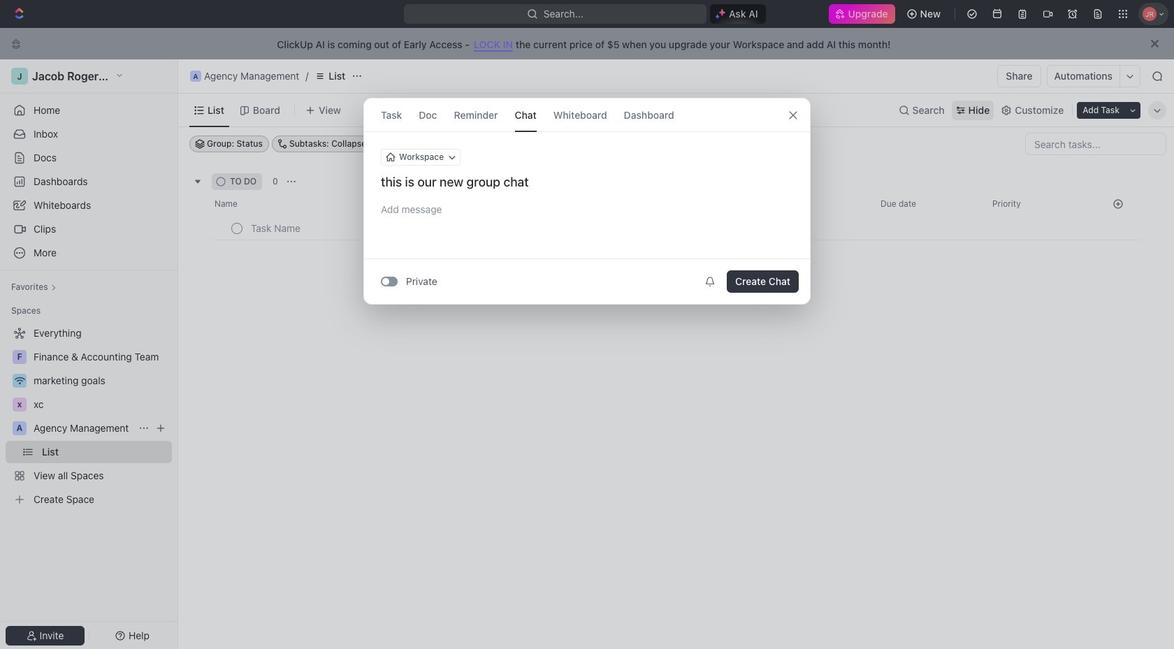Task type: locate. For each thing, give the bounding box(es) containing it.
1 vertical spatial agency management, , element
[[13, 422, 27, 435]]

agency management, , element
[[190, 71, 201, 82], [13, 422, 27, 435]]

1 horizontal spatial agency management, , element
[[190, 71, 201, 82]]

agency management, , element inside sidebar navigation
[[13, 422, 27, 435]]

0 horizontal spatial agency management, , element
[[13, 422, 27, 435]]

dialog
[[363, 98, 811, 305]]

Task Name text field
[[251, 217, 659, 239]]



Task type: vqa. For each thing, say whether or not it's contained in the screenshot.
spot.
no



Task type: describe. For each thing, give the bounding box(es) containing it.
0 vertical spatial agency management, , element
[[190, 71, 201, 82]]

sidebar navigation
[[0, 59, 178, 649]]

Name this Chat... field
[[364, 174, 810, 191]]

Search tasks... text field
[[1026, 134, 1166, 154]]



